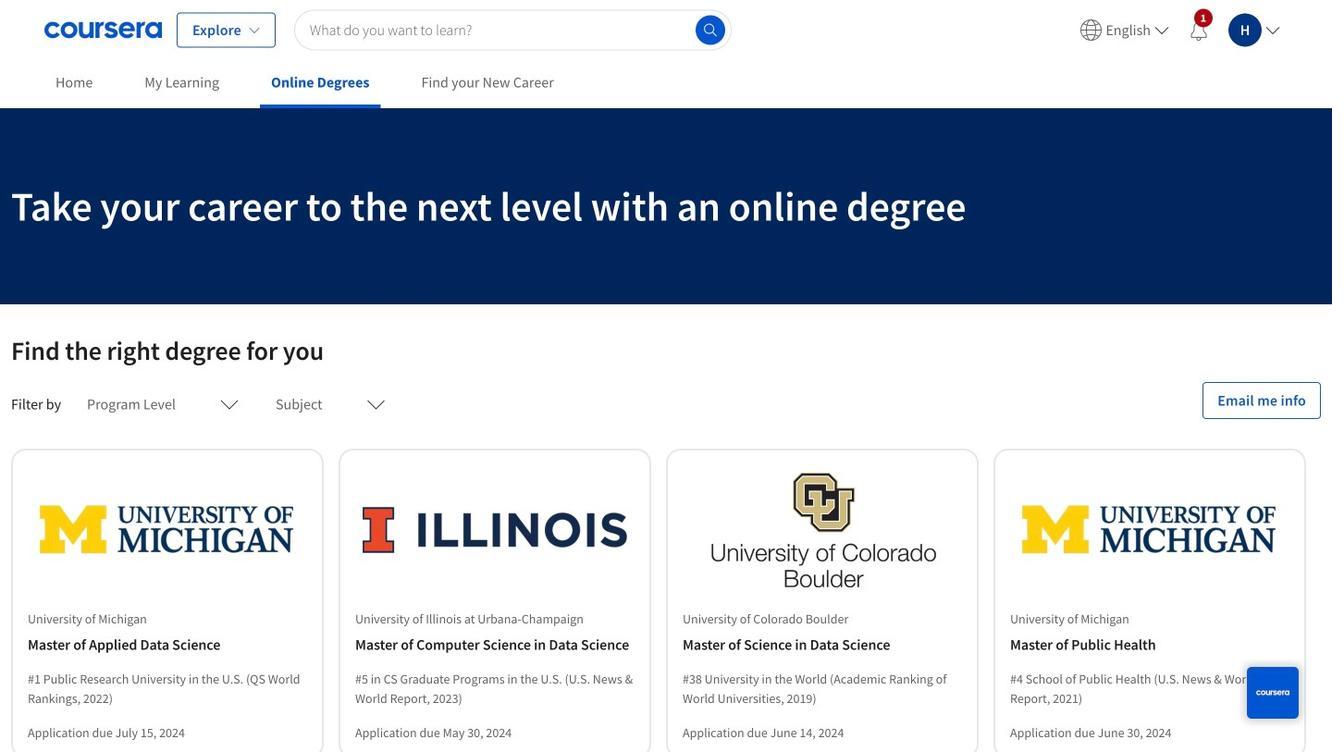 Task type: locate. For each thing, give the bounding box(es) containing it.
None search field
[[294, 10, 732, 50]]

What do you want to learn? text field
[[294, 10, 732, 50]]

coursera image
[[44, 15, 162, 45]]

menu
[[1073, 0, 1288, 60]]



Task type: vqa. For each thing, say whether or not it's contained in the screenshot.
search field
yes



